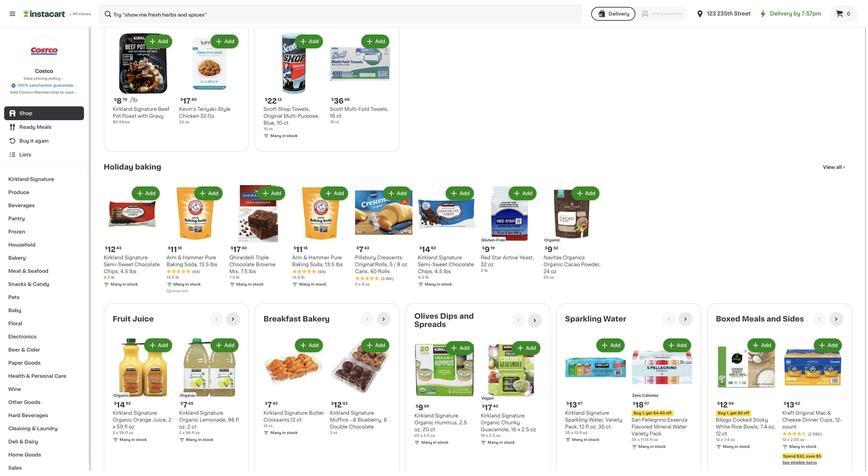 Task type: vqa. For each thing, say whether or not it's contained in the screenshot.
$ inside $ 13 42
yes



Task type: describe. For each thing, give the bounding box(es) containing it.
delivery for delivery by 7:57pm
[[770, 11, 792, 16]]

meals for ready
[[37, 125, 52, 130]]

buy for 18
[[634, 412, 641, 415]]

0 vertical spatial 24
[[544, 269, 550, 274]]

delivery button
[[591, 7, 636, 21]]

oz inside kirkland signature organic lemonade, 96 fl oz, 2 ct 2 x 96 fl oz
[[195, 431, 200, 435]]

$ inside $ 13 67
[[566, 402, 569, 406]]

kirkland inside kirkland signature beef pot roast with gravy $0.54/oz
[[113, 107, 132, 112]]

wine link
[[4, 383, 84, 396]]

product group containing 8
[[113, 33, 174, 125]]

original inside kraft original mac & cheese dinner cups, 12- count
[[795, 411, 814, 416]]

costco logo image
[[29, 36, 59, 66]]

sweet for 14
[[432, 262, 447, 267]]

13 inside '$ 22 13'
[[277, 98, 282, 102]]

/ inside 'pillsbury crescents original rolls, 5 / 8 oz cans, 40 rolls'
[[394, 262, 396, 267]]

shop inside scott shop towels, original multi-purpose, blue, 10 ct 10 ct
[[278, 107, 291, 112]]

2 arm & hammer pure baking soda, 13.5 lbs from the left
[[292, 255, 343, 267]]

kirkland inside kirkland signature organic lemonade, 96 fl oz, 2 ct 2 x 96 fl oz
[[179, 411, 199, 416]]

home goods
[[8, 453, 41, 458]]

fruit juice
[[113, 316, 154, 323]]

holiday
[[104, 164, 133, 171]]

$0.54/oz
[[113, 120, 130, 124]]

orange
[[133, 418, 151, 423]]

chips, for 12
[[104, 269, 119, 274]]

beverages link
[[4, 199, 84, 212]]

13 for $ 13 42
[[786, 402, 794, 409]]

oz inside kevin's teriyaki-style chicken 32 oz 32 oz
[[185, 120, 189, 124]]

2 vertical spatial 8
[[362, 283, 364, 286]]

snacks & candy link
[[4, 278, 84, 291]]

$ 7 43
[[356, 246, 369, 253]]

frozen link
[[4, 225, 84, 239]]

stock inside button
[[136, 3, 147, 7]]

kirkland signature semi-sweet chocolate chips, 4.5 lbs 4.5 lb for 14
[[418, 255, 474, 280]]

$ 12 43 for kirkland signature muffins - 6 blueberry, 6 double chocolate
[[331, 402, 348, 409]]

view all link
[[823, 164, 847, 171]]

signature inside kirkland signature organic orange juice, 2 x 59 fl oz 2 x 59 fl oz
[[133, 411, 157, 416]]

organic inside kirkland signature organic lemonade, 96 fl oz, 2 ct 2 x 96 fl oz
[[179, 418, 198, 423]]

instacart logo image
[[24, 10, 65, 18]]

oz inside red star active yeast, 32 oz 2 lb
[[488, 262, 494, 267]]

fold
[[359, 107, 369, 112]]

health & personal care
[[8, 374, 66, 379]]

again
[[35, 139, 49, 143]]

service type group
[[591, 7, 688, 21]]

see
[[782, 461, 790, 465]]

0 vertical spatial 35
[[598, 425, 605, 430]]

pillsbury crescents original rolls, 5 / 8 oz cans, 40 rolls
[[355, 255, 407, 274]]

scott multi-fold towels, 16 ct 16 ct
[[330, 107, 388, 124]]

160
[[263, 3, 270, 7]]

mineral
[[654, 425, 671, 430]]

beef
[[158, 107, 169, 112]]

blue,
[[263, 121, 276, 125]]

many inside button
[[120, 3, 131, 7]]

& for snacks & candy 'link'
[[28, 282, 32, 287]]

2 arm from the left
[[292, 255, 302, 260]]

get for 18
[[646, 412, 652, 415]]

ct inside kirkland signature organic lemonade, 96 fl oz, 2 ct 2 x 96 fl oz
[[192, 425, 197, 430]]

and for dips
[[459, 313, 474, 320]]

paper
[[8, 361, 23, 366]]

0 vertical spatial costco
[[35, 69, 53, 74]]

14 for kirkland signature organic orange juice, 2 x 59 fl oz
[[117, 402, 125, 409]]

kirkland inside kirkland signature organic orange juice, 2 x 59 fl oz 2 x 59 fl oz
[[113, 411, 132, 416]]

membership
[[34, 91, 59, 94]]

original inside scott shop towels, original multi-purpose, blue, 10 ct 10 ct
[[263, 114, 282, 119]]

$ 18 57
[[633, 402, 649, 409]]

rice
[[731, 425, 742, 430]]

45 for kirkland signature butter croissants,12 ct
[[272, 402, 278, 406]]

1 vertical spatial 96
[[186, 431, 191, 435]]

oz inside san pellegrino essenza flavored mineral water variety pack 24 x 11.15 fl oz
[[653, 438, 658, 442]]

star
[[492, 255, 502, 260]]

17 for kirkland signature organic chunky guacamole, 16 x 2.5 oz
[[485, 404, 492, 412]]

kirkland inside kirkland signature organic hummus, 2.5 oz, 20 ct 20 x 2.5 oz
[[414, 414, 434, 419]]

0
[[847, 11, 850, 16]]

0 vertical spatial 59
[[117, 425, 123, 430]]

street
[[734, 11, 751, 16]]

0 vertical spatial beverages
[[8, 203, 35, 208]]

x inside kirkland signature organic lemonade, 96 fl oz, 2 ct 2 x 96 fl oz
[[182, 431, 185, 435]]

8 inside 'pillsbury crescents original rolls, 5 / 8 oz cans, 40 rolls'
[[397, 262, 400, 267]]

towels, inside scott shop towels, original multi-purpose, blue, 10 ct 10 ct
[[292, 107, 310, 112]]

11.15
[[641, 438, 649, 442]]

get for 12
[[730, 412, 737, 415]]

-
[[350, 418, 352, 423]]

paper goods
[[8, 361, 41, 366]]

$ 7 45 for kirkland signature butter croissants,12 ct
[[265, 402, 278, 409]]

13 for $ 13 67
[[569, 402, 577, 409]]

92 for organic
[[126, 402, 131, 406]]

dips
[[440, 313, 458, 320]]

57
[[644, 402, 649, 406]]

12 x 2.05 oz
[[782, 438, 805, 442]]

vegan
[[481, 397, 494, 401]]

0 horizontal spatial 35
[[565, 431, 570, 435]]

olives
[[414, 313, 438, 320]]

$ 9 32
[[545, 246, 558, 253]]

baking
[[135, 164, 161, 171]]

organic inside kirkland signature organic orange juice, 2 x 59 fl oz 2 x 59 fl oz
[[113, 418, 132, 423]]

40 for kirkland signature organic chunky guacamole, 16 x 2.5 oz
[[493, 405, 498, 409]]

other goods link
[[4, 396, 84, 409]]

Search field
[[100, 5, 582, 23]]

electronics link
[[4, 331, 84, 344]]

sticky
[[753, 418, 768, 423]]

ct inside kirkland signature organic hummus, 2.5 oz, 20 ct 20 x 2.5 oz
[[430, 428, 435, 432]]

$ inside '$ 7 43'
[[356, 246, 359, 250]]

7 for pillsbury crescents original rolls, 5 / 8 oz cans, 40 rolls
[[359, 246, 363, 253]]

1 11 from the left
[[170, 246, 177, 253]]

lemonade,
[[200, 418, 227, 423]]

x inside bibigo cooked sticky white rice bowls, 7.4 oz, 12 ct 12 x 7.4 oz
[[721, 438, 723, 442]]

$ 14 92 for kirkland signature organic orange juice, 2 x 59 fl oz
[[114, 402, 131, 409]]

original inside 'pillsbury crescents original rolls, 5 / 8 oz cans, 40 rolls'
[[355, 262, 374, 267]]

43 for pillsbury crescents original rolls, 5 / 8 oz cans, 40 rolls
[[364, 246, 369, 250]]

40 inside 'pillsbury crescents original rolls, 5 / 8 oz cans, 40 rolls'
[[370, 269, 377, 274]]

9 for navitas
[[547, 246, 553, 253]]

shop link
[[4, 106, 84, 120]]

dinner
[[802, 418, 818, 423]]

hard beverages
[[8, 413, 48, 418]]

ct inside kirkland signature muffins - 6 blueberry, 6 double chocolate 2 ct
[[333, 431, 337, 435]]

many in stock inside button
[[120, 3, 147, 7]]

lbs inside "ghirardelli triple chocolate brownie mix, 7.5 lbs 7.5 lb"
[[249, 269, 256, 274]]

ready
[[19, 125, 35, 130]]

semi- for 12
[[104, 262, 118, 267]]

pets
[[8, 295, 20, 300]]

2 pure from the left
[[331, 255, 342, 260]]

1 pure from the left
[[205, 255, 216, 260]]

$ 14 92 for kirkland signature semi-sweet chocolate chips, 4.5 lbs
[[419, 246, 436, 253]]

ready meals button
[[4, 120, 84, 134]]

0 horizontal spatial water
[[603, 316, 626, 323]]

organic up the $ 9 32 at the right bottom of page
[[544, 238, 560, 242]]

buy inside buy it again link
[[19, 139, 29, 143]]

frozen
[[8, 230, 25, 234]]

dairy
[[25, 440, 38, 445]]

1 vertical spatial 59
[[119, 431, 124, 435]]

goods for other goods
[[24, 400, 41, 405]]

and for meals
[[767, 316, 781, 323]]

7 for kirkland signature butter croissants,12 ct
[[267, 402, 272, 409]]

1 vertical spatial 7.5
[[229, 276, 235, 280]]

kevin's
[[179, 107, 196, 112]]

8 inside $8.70 per pound element
[[117, 97, 122, 105]]

buy for 12
[[718, 412, 726, 415]]

ct inside bibigo cooked sticky white rice bowls, 7.4 oz, 12 ct 12 x 7.4 oz
[[722, 432, 727, 437]]

kirkland inside kirkland signature sparkling water, variety pack, 12 fl oz, 35 ct 35 x 12 fl oz
[[565, 411, 585, 416]]

olives dips and spreads link
[[414, 312, 506, 329]]

organic up kirkland signature organic orange juice, 2 x 59 fl oz 2 x 59 fl oz at the left of page
[[113, 394, 129, 398]]

zero calories
[[632, 394, 658, 398]]

1 horizontal spatial 7.5
[[241, 269, 248, 274]]

off for 18
[[666, 412, 672, 415]]

& inside kraft original mac & cheese dinner cups, 12- count
[[827, 411, 831, 416]]

signature inside kirkland signature sparkling water, variety pack, 12 fl oz, 35 ct 35 x 12 fl oz
[[586, 411, 609, 416]]

5 x 8 oz
[[355, 283, 370, 286]]

fruit juice link
[[113, 315, 154, 323]]

juice,
[[153, 418, 167, 423]]

red
[[481, 255, 491, 260]]

bibigo
[[716, 418, 731, 423]]

juice
[[132, 316, 154, 323]]

x inside san pellegrino essenza flavored mineral water variety pack 24 x 11.15 fl oz
[[637, 438, 640, 442]]

care
[[54, 374, 66, 379]]

buy 1, get $3 off
[[718, 412, 749, 415]]

red star active yeast, 32 oz 2 lb
[[481, 255, 534, 273]]

signature inside kirkland signature beef pot roast with gravy $0.54/oz
[[133, 107, 157, 112]]

2 (94) from the left
[[318, 270, 326, 274]]

$3
[[738, 412, 743, 415]]

rolls
[[378, 269, 390, 274]]

2 inside red star active yeast, 32 oz 2 lb
[[481, 269, 483, 273]]

17 for ghirardelli triple chocolate brownie mix, 7.5 lbs
[[233, 246, 241, 253]]

kirkland signature semi-sweet chocolate chips, 4.5 lbs 4.5 lb for 12
[[104, 255, 160, 280]]

1 (94) from the left
[[192, 270, 200, 274]]

meat & seafood
[[8, 269, 48, 274]]

san pellegrino essenza flavored mineral water variety pack 24 x 11.15 fl oz
[[632, 418, 687, 442]]

kirkland inside kirkland signature link
[[8, 177, 29, 182]]

14 for kirkland signature semi-sweet chocolate chips, 4.5 lbs
[[422, 246, 430, 253]]

1 horizontal spatial 18
[[303, 246, 308, 250]]

in inside button
[[131, 3, 135, 7]]

x inside kirkland signature organic hummus, 2.5 oz, 20 ct 20 x 2.5 oz
[[420, 434, 423, 438]]

0 horizontal spatial 10
[[263, 127, 268, 131]]

signature inside kirkland signature organic hummus, 2.5 oz, 20 ct 20 x 2.5 oz
[[435, 414, 458, 419]]

rolls,
[[375, 262, 388, 267]]

kirkland signature organic orange juice, 2 x 59 fl oz 2 x 59 fl oz
[[113, 411, 171, 435]]

1 vertical spatial 20
[[414, 434, 419, 438]]

organic inside navitas organics organic cacao powder, 24 oz 24 oz
[[544, 262, 563, 267]]

policy
[[48, 77, 61, 81]]

hard beverages link
[[4, 409, 84, 422]]

160 ct button
[[263, 0, 324, 17]]

0 horizontal spatial 9
[[418, 404, 423, 412]]

scott for multi-
[[330, 107, 343, 112]]

baby
[[8, 308, 21, 313]]

24 inside san pellegrino essenza flavored mineral water variety pack 24 x 11.15 fl oz
[[632, 438, 636, 442]]

all
[[836, 165, 842, 170]]

2 horizontal spatial 18
[[635, 402, 644, 409]]

signature inside kirkland signature organic lemonade, 96 fl oz, 2 ct 2 x 96 fl oz
[[200, 411, 223, 416]]

beer & cider link
[[4, 344, 84, 357]]

/lb
[[130, 97, 137, 103]]

scott for shop
[[263, 107, 277, 112]]

kirkland signature
[[8, 177, 54, 182]]

signature inside "kirkland signature butter croissants,12 ct 12 ct"
[[284, 411, 308, 416]]

personal
[[31, 374, 53, 379]]

$ inside $ 9 19
[[482, 246, 485, 250]]

2 11 from the left
[[296, 246, 303, 253]]

1 vertical spatial 24
[[544, 276, 549, 280]]

1 hammer from the left
[[183, 255, 204, 260]]

12 ct
[[330, 3, 339, 7]]

1 horizontal spatial 20
[[423, 428, 429, 432]]

& for meat & seafood link
[[22, 269, 26, 274]]

x inside kirkland signature sparkling water, variety pack, 12 fl oz, 35 ct 35 x 12 fl oz
[[571, 431, 573, 435]]

view for view all
[[823, 165, 835, 170]]

(2.55k)
[[808, 433, 822, 437]]

40 for ghirardelli triple chocolate brownie mix, 7.5 lbs
[[242, 246, 247, 250]]

$ 17 40 for kevin's teriyaki-style chicken 32 oz
[[180, 97, 197, 105]]

multi- inside scott multi-fold towels, 16 ct 16 ct
[[344, 107, 359, 112]]

breakfast
[[263, 316, 301, 323]]

floral
[[8, 322, 22, 326]]

boxed
[[716, 316, 740, 323]]

2 baking from the left
[[292, 262, 309, 267]]

organic up kirkland signature organic lemonade, 96 fl oz, 2 ct 2 x 96 fl oz
[[180, 394, 196, 398]]

1 horizontal spatial 7.4
[[760, 425, 767, 430]]

kirkland signature link
[[4, 173, 84, 186]]

$ inside $ 9 69
[[416, 405, 418, 409]]

2.5 down guacamole,
[[489, 434, 495, 438]]

1 $ 11 18 from the left
[[168, 246, 182, 253]]

product group containing 22
[[263, 33, 324, 140]]

oz, inside kirkland signature sparkling water, variety pack, 12 fl oz, 35 ct 35 x 12 fl oz
[[590, 425, 597, 430]]

1 arm & hammer pure baking soda, 13.5 lbs from the left
[[167, 255, 217, 267]]

$ 17 40 for ghirardelli triple chocolate brownie mix, 7.5 lbs
[[231, 246, 247, 253]]

product group containing 18
[[632, 337, 692, 451]]

sales
[[8, 466, 22, 471]]

bakery inside breakfast bakery link
[[303, 316, 330, 323]]

spreads
[[414, 321, 446, 328]]

0 horizontal spatial 18
[[178, 246, 182, 250]]

1, for 18
[[642, 412, 645, 415]]

fl inside san pellegrino essenza flavored mineral water variety pack 24 x 11.15 fl oz
[[650, 438, 652, 442]]

0 vertical spatial 10
[[277, 121, 282, 125]]



Task type: locate. For each thing, give the bounding box(es) containing it.
0 horizontal spatial scott
[[263, 107, 277, 112]]

1 vertical spatial beverages
[[22, 413, 48, 418]]

1 horizontal spatial $ 14 92
[[419, 246, 436, 253]]

1 horizontal spatial scott
[[330, 107, 343, 112]]

seafood
[[27, 269, 48, 274]]

view inside item carousel region
[[823, 165, 835, 170]]

gluten-free
[[481, 238, 505, 242]]

sparkling water
[[565, 316, 626, 323]]

$ 14 92
[[419, 246, 436, 253], [114, 402, 131, 409]]

0 vertical spatial 7.5
[[241, 269, 248, 274]]

0 horizontal spatial shop
[[19, 111, 32, 116]]

holiday baking link
[[104, 163, 161, 171]]

and inside olives dips and spreads
[[459, 313, 474, 320]]

1 horizontal spatial hammer
[[308, 255, 329, 260]]

0 horizontal spatial 5
[[355, 283, 358, 286]]

17 for kevin's teriyaki-style chicken 32 oz
[[183, 97, 191, 105]]

oz, inside kirkland signature organic hummus, 2.5 oz, 20 ct 20 x 2.5 oz
[[414, 428, 421, 432]]

towels, right fold
[[370, 107, 388, 112]]

1 horizontal spatial view
[[823, 165, 835, 170]]

shop down '$ 22 13'
[[278, 107, 291, 112]]

goods
[[24, 361, 41, 366], [24, 400, 41, 405], [25, 453, 41, 458]]

1 vertical spatial 92
[[126, 402, 131, 406]]

2 horizontal spatial buy
[[718, 412, 726, 415]]

oz inside 'pillsbury crescents original rolls, 5 / 8 oz cans, 40 rolls'
[[402, 262, 407, 267]]

home
[[8, 453, 23, 458]]

and left sides
[[767, 316, 781, 323]]

save up items
[[806, 455, 815, 459]]

1 vertical spatial bakery
[[303, 316, 330, 323]]

signature inside kirkland signature organic chunky guacamole, 16 x 2.5 oz 16 x 2.5 oz
[[501, 414, 525, 419]]

1 horizontal spatial 6
[[384, 418, 387, 423]]

1 horizontal spatial save
[[806, 455, 815, 459]]

all stores
[[73, 12, 91, 16]]

59
[[117, 425, 123, 430], [119, 431, 124, 435]]

1 horizontal spatial 96
[[228, 418, 234, 423]]

lb inside red star active yeast, 32 oz 2 lb
[[484, 269, 488, 273]]

baking
[[167, 262, 183, 267], [292, 262, 309, 267]]

pantry
[[8, 216, 25, 221]]

cooked
[[733, 418, 752, 423]]

1 horizontal spatial water
[[673, 425, 687, 430]]

1 horizontal spatial 11
[[296, 246, 303, 253]]

count
[[782, 425, 796, 430]]

pricing
[[34, 77, 48, 81]]

oz,
[[179, 425, 186, 430], [590, 425, 597, 430], [768, 425, 776, 430], [414, 428, 421, 432]]

8 down crescents
[[397, 262, 400, 267]]

goods down cider
[[24, 361, 41, 366]]

& for beer & cider link
[[21, 348, 25, 353]]

1 horizontal spatial $ 17 40
[[231, 246, 247, 253]]

1 horizontal spatial variety
[[632, 432, 648, 437]]

$ 12 43 for kirkland signature semi-sweet chocolate chips, 4.5 lbs
[[105, 246, 121, 253]]

produce
[[8, 190, 29, 195]]

organic down navitas
[[544, 262, 563, 267]]

roast
[[122, 114, 136, 119]]

7 for kirkland signature organic lemonade, 96 fl oz, 2 ct
[[183, 402, 187, 409]]

1 horizontal spatial costco
[[35, 69, 53, 74]]

delivery for delivery
[[609, 11, 629, 16]]

kirkland inside kirkland signature muffins - 6 blueberry, 6 double chocolate 2 ct
[[330, 411, 349, 416]]

/ up 1.6
[[191, 3, 192, 7]]

health
[[8, 374, 25, 379]]

pure left ghirardelli
[[205, 255, 216, 260]]

0 vertical spatial 7.4
[[760, 425, 767, 430]]

hard
[[8, 413, 20, 418]]

32 left oz
[[200, 114, 206, 119]]

goods up hard beverages
[[24, 400, 41, 405]]

2 1, from the left
[[642, 412, 645, 415]]

0 horizontal spatial 13.5 lb
[[167, 276, 179, 280]]

lbs
[[210, 262, 217, 267], [336, 262, 343, 267], [129, 269, 137, 274], [249, 269, 256, 274], [444, 269, 451, 274]]

1 kirkland signature semi-sweet chocolate chips, 4.5 lbs 4.5 lb from the left
[[104, 255, 160, 280]]

1 13.5 lb from the left
[[167, 276, 179, 280]]

0 horizontal spatial 11
[[170, 246, 177, 253]]

1, inside product group
[[642, 412, 645, 415]]

12-
[[835, 418, 842, 423]]

buy up san
[[634, 412, 641, 415]]

get left $3 on the bottom right
[[730, 412, 737, 415]]

beverages down produce
[[8, 203, 35, 208]]

x inside item carousel region
[[358, 283, 361, 286]]

0 horizontal spatial 92
[[126, 402, 131, 406]]

0 horizontal spatial /
[[191, 3, 192, 7]]

32
[[200, 114, 206, 119], [179, 120, 184, 124], [553, 246, 558, 250], [481, 262, 487, 267]]

save inside spend $32, save $5 see eligible items
[[806, 455, 815, 459]]

oz
[[208, 114, 214, 119]]

view up 100%
[[23, 77, 33, 81]]

navitas organics organic cacao powder, 24 oz 24 oz
[[544, 255, 601, 280]]

$ 17 40 up the kevin's
[[180, 97, 197, 105]]

1 vertical spatial sparkling
[[565, 418, 588, 423]]

1 vertical spatial 5
[[355, 283, 358, 286]]

1 get from the left
[[730, 412, 737, 415]]

None search field
[[99, 4, 582, 24]]

towels, up purpose,
[[292, 107, 310, 112]]

cacao
[[564, 262, 580, 267]]

2 towels, from the left
[[370, 107, 388, 112]]

1 horizontal spatial chips,
[[418, 269, 433, 274]]

9 up navitas
[[547, 246, 553, 253]]

17 down vegan
[[485, 404, 492, 412]]

1 vertical spatial $ 17 40
[[231, 246, 247, 253]]

2 inside kirkland signature muffins - 6 blueberry, 6 double chocolate 2 ct
[[330, 431, 332, 435]]

1 baking from the left
[[167, 262, 183, 267]]

$ 12 43 inside item carousel region
[[105, 246, 121, 253]]

mix,
[[229, 269, 239, 274]]

0 horizontal spatial (94)
[[192, 270, 200, 274]]

wine
[[8, 387, 21, 392]]

2 sweet from the left
[[432, 262, 447, 267]]

2 13.5 lb from the left
[[292, 276, 305, 280]]

100% satisfaction guarantee button
[[11, 82, 77, 89]]

goods down dairy
[[25, 453, 41, 458]]

off right '$4.40'
[[666, 412, 672, 415]]

sparkling inside kirkland signature sparkling water, variety pack, 12 fl oz, 35 ct 35 x 12 fl oz
[[565, 418, 588, 423]]

2 sparkling from the top
[[565, 418, 588, 423]]

2 $ 7 45 from the left
[[265, 402, 278, 409]]

costco up view pricing policy link
[[35, 69, 53, 74]]

7.4 down white
[[724, 438, 730, 442]]

1 $ 7 45 from the left
[[180, 402, 193, 409]]

45 up croissants,12
[[272, 402, 278, 406]]

1 towels, from the left
[[292, 107, 310, 112]]

1 horizontal spatial baking
[[292, 262, 309, 267]]

1 chips, from the left
[[104, 269, 119, 274]]

7.4 down sticky
[[760, 425, 767, 430]]

kevin's teriyaki-style chicken 32 oz 32 oz
[[179, 107, 231, 124]]

2 semi- from the left
[[418, 262, 432, 267]]

buy up bibigo
[[718, 412, 726, 415]]

0 vertical spatial 20
[[423, 428, 429, 432]]

guarantee
[[53, 84, 73, 87]]

32 down red
[[481, 262, 487, 267]]

/ right 1.6
[[202, 9, 204, 13]]

& for deli & dairy link
[[19, 440, 23, 445]]

17 up the kevin's
[[183, 97, 191, 105]]

5 down crescents
[[389, 262, 393, 267]]

0 horizontal spatial 6
[[353, 418, 356, 423]]

0 vertical spatial 96
[[228, 418, 234, 423]]

14 inside item carousel region
[[422, 246, 430, 253]]

add inside "link"
[[10, 91, 18, 94]]

1 horizontal spatial 92
[[431, 246, 436, 250]]

save right to
[[65, 91, 74, 94]]

17 inside item carousel region
[[233, 246, 241, 253]]

92 for semi-
[[431, 246, 436, 250]]

scott down 36
[[330, 107, 343, 112]]

$ inside $ 13 42
[[784, 402, 786, 406]]

1 1, from the left
[[727, 412, 729, 415]]

1 horizontal spatial $ 7 45
[[265, 402, 278, 409]]

signature inside kirkland signature muffins - 6 blueberry, 6 double chocolate 2 ct
[[351, 411, 374, 416]]

2 kirkland signature semi-sweet chocolate chips, 4.5 lbs 4.5 lb from the left
[[418, 255, 474, 280]]

multi- inside scott shop towels, original multi-purpose, blue, 10 ct 10 ct
[[284, 114, 298, 119]]

9 for red
[[485, 246, 490, 253]]

32 down chicken
[[179, 120, 184, 124]]

0 horizontal spatial chips,
[[104, 269, 119, 274]]

0 vertical spatial meals
[[37, 125, 52, 130]]

12 inside button
[[330, 3, 334, 7]]

produce link
[[4, 186, 84, 199]]

/ down crescents
[[394, 262, 396, 267]]

1, up bibigo
[[727, 412, 729, 415]]

45 for kirkland signature organic lemonade, 96 fl oz, 2 ct
[[188, 402, 193, 406]]

semi- for 14
[[418, 262, 432, 267]]

12 inside item carousel region
[[108, 246, 116, 253]]

navitas
[[544, 255, 562, 260]]

43
[[116, 246, 121, 250], [364, 246, 369, 250], [342, 402, 348, 406]]

chicken
[[179, 114, 199, 119]]

kirkland signature organic lemonade, 96 fl oz, 2 ct 2 x 96 fl oz
[[179, 411, 239, 435]]

$ 9 19
[[482, 246, 495, 253]]

7 up croissants,12
[[267, 402, 272, 409]]

0 vertical spatial original
[[263, 114, 282, 119]]

10 right blue,
[[277, 121, 282, 125]]

deli & dairy
[[8, 440, 38, 445]]

0 horizontal spatial original
[[263, 114, 282, 119]]

0 vertical spatial 8
[[117, 97, 122, 105]]

$ inside '$ 22 13'
[[265, 98, 267, 102]]

0 vertical spatial goods
[[24, 361, 41, 366]]

1 horizontal spatial arm
[[292, 255, 302, 260]]

meat
[[8, 269, 21, 274]]

organic inside kirkland signature organic chunky guacamole, 16 x 2.5 oz 16 x 2.5 oz
[[481, 421, 500, 426]]

2 soda, from the left
[[310, 262, 324, 267]]

1 horizontal spatial /
[[202, 9, 204, 13]]

chocolate inside kirkland signature muffins - 6 blueberry, 6 double chocolate 2 ct
[[349, 425, 374, 430]]

& for cleaning & laundry link
[[32, 427, 36, 431]]

40 down vegan
[[493, 405, 498, 409]]

6 right blueberry,
[[384, 418, 387, 423]]

beverages up cleaning & laundry
[[22, 413, 48, 418]]

0 vertical spatial variety
[[605, 418, 622, 423]]

organic left lemonade,
[[179, 418, 198, 423]]

18
[[178, 246, 182, 250], [303, 246, 308, 250], [635, 402, 644, 409]]

original
[[263, 114, 282, 119], [355, 262, 374, 267], [795, 411, 814, 416]]

product group containing 36
[[330, 33, 391, 125]]

original up blue,
[[263, 114, 282, 119]]

kirkland inside "kirkland signature butter croissants,12 ct 12 ct"
[[263, 411, 283, 416]]

1 horizontal spatial kirkland signature semi-sweet chocolate chips, 4.5 lbs 4.5 lb
[[418, 255, 474, 280]]

organic left orange
[[113, 418, 132, 423]]

free
[[496, 238, 505, 242]]

shop up ready
[[19, 111, 32, 116]]

baby link
[[4, 304, 84, 317]]

package
[[205, 9, 221, 13]]

1 vertical spatial $ 12 43
[[331, 402, 348, 409]]

1 horizontal spatial semi-
[[418, 262, 432, 267]]

and right dips
[[459, 313, 474, 320]]

ready meals
[[19, 125, 52, 130]]

original down pillsbury
[[355, 262, 374, 267]]

lb
[[193, 3, 197, 7], [198, 9, 201, 13], [484, 269, 488, 273], [111, 276, 115, 280], [175, 276, 179, 280], [236, 276, 239, 280], [301, 276, 305, 280], [425, 276, 429, 280]]

bakery right breakfast
[[303, 316, 330, 323]]

deli & dairy link
[[4, 436, 84, 449]]

1 vertical spatial 8
[[397, 262, 400, 267]]

2 horizontal spatial 7
[[359, 246, 363, 253]]

costco inside "link"
[[19, 91, 33, 94]]

0 horizontal spatial $ 12 43
[[105, 246, 121, 253]]

8 left 70
[[117, 97, 122, 105]]

2 off from the left
[[666, 412, 672, 415]]

10 down blue,
[[263, 127, 268, 131]]

$ 17 40 up ghirardelli
[[231, 246, 247, 253]]

cheese
[[782, 418, 801, 423]]

32 inside red star active yeast, 32 oz 2 lb
[[481, 262, 487, 267]]

2.5 down $ 9 69
[[424, 434, 430, 438]]

gluten-
[[481, 238, 496, 242]]

43 for kirkland signature muffins - 6 blueberry, 6 double chocolate
[[342, 402, 348, 406]]

35 down water,
[[598, 425, 605, 430]]

160 ct
[[263, 3, 275, 7]]

8 down cans,
[[362, 283, 364, 286]]

buy it again link
[[4, 134, 84, 148]]

view pricing policy
[[23, 77, 61, 81]]

0 vertical spatial 5
[[389, 262, 393, 267]]

2 chips, from the left
[[418, 269, 433, 274]]

1 off from the left
[[744, 412, 749, 415]]

scott down 22
[[263, 107, 277, 112]]

0 horizontal spatial costco
[[19, 91, 33, 94]]

0 horizontal spatial 96
[[186, 431, 191, 435]]

in
[[131, 3, 135, 7], [198, 16, 201, 20], [282, 134, 286, 138], [123, 283, 126, 286], [185, 283, 189, 286], [248, 283, 252, 286], [311, 283, 315, 286], [437, 283, 440, 286], [282, 431, 286, 435], [131, 438, 135, 442], [198, 438, 201, 442], [584, 438, 587, 442], [433, 441, 437, 445], [499, 441, 503, 445], [735, 445, 738, 449], [650, 445, 654, 449], [801, 445, 805, 449]]

$ 7 45 up kirkland signature organic lemonade, 96 fl oz, 2 ct 2 x 96 fl oz
[[180, 402, 193, 409]]

$ 36 06
[[331, 97, 350, 105]]

kirkland inside kirkland signature organic chunky guacamole, 16 x 2.5 oz 16 x 2.5 oz
[[481, 414, 500, 419]]

35 down pack,
[[565, 431, 570, 435]]

1 6 from the left
[[353, 418, 356, 423]]

$ inside $ 12 94
[[717, 402, 720, 406]]

0 horizontal spatial 1,
[[642, 412, 645, 415]]

$ 14 92 inside item carousel region
[[419, 246, 436, 253]]

pack
[[650, 432, 661, 437]]

meals down 'shop' link
[[37, 125, 52, 130]]

oz inside kirkland signature organic hummus, 2.5 oz, 20 ct 20 x 2.5 oz
[[431, 434, 435, 438]]

45 up kirkland signature organic lemonade, 96 fl oz, 2 ct 2 x 96 fl oz
[[188, 402, 193, 406]]

get
[[730, 412, 737, 415], [646, 412, 652, 415]]

1 horizontal spatial pure
[[331, 255, 342, 260]]

kirkland
[[113, 107, 132, 112], [8, 177, 29, 182], [104, 255, 123, 260], [418, 255, 437, 260], [113, 411, 132, 416], [179, 411, 199, 416], [263, 411, 283, 416], [565, 411, 585, 416], [330, 411, 349, 416], [414, 414, 434, 419], [481, 414, 500, 419]]

1 vertical spatial 14
[[117, 402, 125, 409]]

0 horizontal spatial hammer
[[183, 255, 204, 260]]

6 right -
[[353, 418, 356, 423]]

variety inside san pellegrino essenza flavored mineral water variety pack 24 x 11.15 fl oz
[[632, 432, 648, 437]]

$ 17 40 inside item carousel region
[[231, 246, 247, 253]]

1 vertical spatial 7.4
[[724, 438, 730, 442]]

1 horizontal spatial 7
[[267, 402, 272, 409]]

bakery inside bakery link
[[8, 256, 26, 261]]

$ 22 13
[[265, 97, 282, 105]]

organic inside kirkland signature organic hummus, 2.5 oz, 20 ct 20 x 2.5 oz
[[414, 421, 434, 425]]

123
[[707, 11, 716, 16]]

yeast,
[[519, 255, 534, 260]]

$ inside the $ 9 32
[[545, 246, 547, 250]]

$ 7 45 for kirkland signature organic lemonade, 96 fl oz, 2 ct
[[180, 402, 193, 409]]

123 235th street
[[707, 11, 751, 16]]

organic up guacamole,
[[481, 421, 500, 426]]

1 horizontal spatial multi-
[[344, 107, 359, 112]]

32 up navitas
[[553, 246, 558, 250]]

235th
[[717, 11, 733, 16]]

sparkling water link
[[565, 315, 626, 323]]

1 horizontal spatial sweet
[[432, 262, 447, 267]]

towels, inside scott multi-fold towels, 16 ct 16 ct
[[370, 107, 388, 112]]

item carousel region
[[104, 160, 852, 298]]

0 horizontal spatial and
[[459, 313, 474, 320]]

1 horizontal spatial towels,
[[370, 107, 388, 112]]

1 horizontal spatial shop
[[278, 107, 291, 112]]

1 horizontal spatial 45
[[272, 402, 278, 406]]

calories
[[642, 394, 658, 398]]

2 horizontal spatial original
[[795, 411, 814, 416]]

buy left it
[[19, 139, 29, 143]]

1 scott from the left
[[263, 107, 277, 112]]

0 vertical spatial multi-
[[344, 107, 359, 112]]

organic down $ 9 69
[[414, 421, 434, 425]]

13 left 42
[[786, 402, 794, 409]]

1, down $ 18 57
[[642, 412, 645, 415]]

white
[[716, 425, 730, 430]]

household link
[[4, 239, 84, 252]]

guacamole,
[[481, 428, 510, 432]]

oz, inside bibigo cooked sticky white rice bowls, 7.4 oz, 12 ct 12 x 7.4 oz
[[768, 425, 776, 430]]

2.5 right guacamole,
[[522, 428, 529, 432]]

$ inside $ 18 57
[[633, 402, 635, 406]]

variety inside kirkland signature sparkling water, variety pack, 12 fl oz, 35 ct 35 x 12 fl oz
[[605, 418, 622, 423]]

40 left 'rolls'
[[370, 269, 377, 274]]

2.5 right hummus,
[[459, 421, 467, 425]]

off for 12
[[744, 412, 749, 415]]

snacks
[[8, 282, 26, 287]]

11
[[170, 246, 177, 253], [296, 246, 303, 253]]

goods for home goods
[[25, 453, 41, 458]]

pure left pillsbury
[[331, 255, 342, 260]]

0 vertical spatial water
[[603, 316, 626, 323]]

by
[[794, 11, 800, 16]]

1 horizontal spatial delivery
[[770, 11, 792, 16]]

kirkland signature organic chunky guacamole, 16 x 2.5 oz 16 x 2.5 oz
[[481, 414, 536, 438]]

$ 17 40 down vegan
[[482, 404, 498, 412]]

chocolate inside "ghirardelli triple chocolate brownie mix, 7.5 lbs 7.5 lb"
[[229, 262, 255, 267]]

oz inside bibigo cooked sticky white rice bowls, 7.4 oz, 12 ct 12 x 7.4 oz
[[731, 438, 735, 442]]

0 horizontal spatial towels,
[[292, 107, 310, 112]]

1 horizontal spatial 13
[[569, 402, 577, 409]]

0 horizontal spatial 20
[[414, 434, 419, 438]]

bakery up meat
[[8, 256, 26, 261]]

13.5 lb
[[167, 276, 179, 280], [292, 276, 305, 280]]

$8.70 per pound element
[[113, 97, 174, 106]]

pure
[[205, 255, 216, 260], [331, 255, 342, 260]]

1 horizontal spatial 1,
[[727, 412, 729, 415]]

fl
[[236, 418, 239, 423], [124, 425, 128, 430], [586, 425, 589, 430], [125, 431, 128, 435], [192, 431, 194, 435], [579, 431, 582, 435], [650, 438, 652, 442]]

0 horizontal spatial arm
[[167, 255, 176, 260]]

$ 17 40 for kirkland signature organic chunky guacamole, 16 x 2.5 oz
[[482, 404, 498, 412]]

0 horizontal spatial 7
[[183, 402, 187, 409]]

pack,
[[565, 425, 578, 430]]

1 vertical spatial 35
[[565, 431, 570, 435]]

7.5
[[241, 269, 248, 274], [229, 276, 235, 280]]

meals inside 'link'
[[37, 125, 52, 130]]

5 down cans,
[[355, 283, 358, 286]]

1, for 12
[[727, 412, 729, 415]]

$ inside $ 8 70
[[114, 98, 117, 102]]

0 horizontal spatial kirkland signature semi-sweet chocolate chips, 4.5 lbs 4.5 lb
[[104, 255, 160, 280]]

2 45 from the left
[[272, 402, 278, 406]]

oz inside kirkland signature sparkling water, variety pack, 12 fl oz, 35 ct 35 x 12 fl oz
[[583, 431, 587, 435]]

0 horizontal spatial buy
[[19, 139, 29, 143]]

water inside san pellegrino essenza flavored mineral water variety pack 24 x 11.15 fl oz
[[673, 425, 687, 430]]

oz, inside kirkland signature organic lemonade, 96 fl oz, 2 ct 2 x 96 fl oz
[[179, 425, 186, 430]]

save inside "link"
[[65, 91, 74, 94]]

2 vertical spatial /
[[394, 262, 396, 267]]

off right $3 on the bottom right
[[744, 412, 749, 415]]

7
[[359, 246, 363, 253], [183, 402, 187, 409], [267, 402, 272, 409]]

view for view pricing policy
[[23, 77, 33, 81]]

get up pellegrino
[[646, 412, 652, 415]]

0 vertical spatial /
[[191, 3, 192, 7]]

scott inside scott shop towels, original multi-purpose, blue, 10 ct 10 ct
[[263, 107, 277, 112]]

9 left '69'
[[418, 404, 423, 412]]

0 horizontal spatial $ 7 45
[[180, 402, 193, 409]]

cups,
[[820, 418, 834, 423]]

5 inside 'pillsbury crescents original rolls, 5 / 8 oz cans, 40 rolls'
[[389, 262, 393, 267]]

13 right 22
[[277, 98, 282, 102]]

13 left 67
[[569, 402, 577, 409]]

36
[[334, 97, 344, 105]]

40 up ghirardelli
[[242, 246, 247, 250]]

1 horizontal spatial $ 12 43
[[331, 402, 348, 409]]

variety down flavored
[[632, 432, 648, 437]]

40 for kevin's teriyaki-style chicken 32 oz
[[191, 98, 197, 102]]

lb inside "ghirardelli triple chocolate brownie mix, 7.5 lbs 7.5 lb"
[[236, 276, 239, 280]]

1 arm from the left
[[167, 255, 176, 260]]

2 scott from the left
[[330, 107, 343, 112]]

variety right water,
[[605, 418, 622, 423]]

32 inside the $ 9 32
[[553, 246, 558, 250]]

2 hammer from the left
[[308, 255, 329, 260]]

$ 7 45 up croissants,12
[[265, 402, 278, 409]]

delivery inside button
[[609, 11, 629, 16]]

0 horizontal spatial multi-
[[284, 114, 298, 119]]

0 vertical spatial save
[[65, 91, 74, 94]]

ct inside kirkland signature sparkling water, variety pack, 12 fl oz, 35 ct 35 x 12 fl oz
[[606, 425, 611, 430]]

1 horizontal spatial soda,
[[310, 262, 324, 267]]

7:57pm
[[802, 11, 821, 16]]

meals for boxed
[[742, 316, 765, 323]]

view left the 'all'
[[823, 165, 835, 170]]

43 inside '$ 7 43'
[[364, 246, 369, 250]]

7.5 down mix,
[[229, 276, 235, 280]]

17 up ghirardelli
[[233, 246, 241, 253]]

2 $ 11 18 from the left
[[294, 246, 308, 253]]

1 vertical spatial view
[[823, 165, 835, 170]]

1 sweet from the left
[[118, 262, 133, 267]]

chips, for 14
[[418, 269, 433, 274]]

1 semi- from the left
[[104, 262, 118, 267]]

1 horizontal spatial and
[[767, 316, 781, 323]]

pot
[[113, 114, 121, 119]]

0 vertical spatial $ 17 40
[[180, 97, 197, 105]]

0 vertical spatial 92
[[431, 246, 436, 250]]

$
[[114, 98, 117, 102], [180, 98, 183, 102], [265, 98, 267, 102], [331, 98, 334, 102], [105, 246, 108, 250], [168, 246, 170, 250], [231, 246, 233, 250], [294, 246, 296, 250], [356, 246, 359, 250], [419, 246, 422, 250], [482, 246, 485, 250], [545, 246, 547, 250], [114, 402, 117, 406], [180, 402, 183, 406], [265, 402, 267, 406], [566, 402, 569, 406], [717, 402, 720, 406], [331, 402, 334, 406], [633, 402, 635, 406], [784, 402, 786, 406], [416, 405, 418, 409], [482, 405, 485, 409]]

1 vertical spatial water
[[673, 425, 687, 430]]

0 horizontal spatial 8
[[117, 97, 122, 105]]

2 6 from the left
[[384, 418, 387, 423]]

meals right boxed
[[742, 316, 765, 323]]

1 vertical spatial /
[[202, 9, 204, 13]]

7 up kirkland signature organic lemonade, 96 fl oz, 2 ct 2 x 96 fl oz
[[183, 402, 187, 409]]

$ 12 43
[[105, 246, 121, 253], [331, 402, 348, 409]]

0 horizontal spatial 13
[[277, 98, 282, 102]]

(3.16k)
[[381, 277, 394, 281]]

9 left 19
[[485, 246, 490, 253]]

costco down 100%
[[19, 91, 33, 94]]

buy
[[19, 139, 29, 143], [718, 412, 726, 415], [634, 412, 641, 415]]

sponsored badge image
[[167, 289, 187, 293]]

1 soda, from the left
[[184, 262, 198, 267]]

product group
[[113, 33, 174, 125], [179, 33, 240, 125], [263, 33, 324, 140], [330, 33, 391, 125], [104, 185, 161, 289], [167, 185, 224, 295], [229, 185, 287, 289], [292, 185, 350, 289], [355, 185, 412, 288], [418, 185, 475, 289], [481, 185, 538, 274], [544, 185, 601, 281], [113, 337, 174, 445], [179, 337, 240, 445], [263, 337, 324, 438], [330, 337, 391, 436], [565, 337, 626, 445], [632, 337, 692, 451], [716, 337, 777, 451], [782, 337, 843, 466], [414, 340, 475, 447], [481, 340, 542, 447]]

sweet for 12
[[118, 262, 133, 267]]

crescents
[[377, 255, 402, 260]]

42
[[795, 402, 800, 406]]

2 vertical spatial 17
[[485, 404, 492, 412]]

7.5 right mix,
[[241, 269, 248, 274]]

it
[[30, 139, 34, 143]]

43 for kirkland signature semi-sweet chocolate chips, 4.5 lbs
[[116, 246, 121, 250]]

1 sparkling from the top
[[565, 316, 602, 323]]

7 up pillsbury
[[359, 246, 363, 253]]

& for health & personal care 'link'
[[26, 374, 30, 379]]

2 horizontal spatial 8
[[397, 262, 400, 267]]

0 horizontal spatial pure
[[205, 255, 216, 260]]

12 inside "kirkland signature butter croissants,12 ct 12 ct"
[[263, 424, 268, 428]]

goods for paper goods
[[24, 361, 41, 366]]

muffins
[[330, 418, 348, 423]]

original up 'dinner' in the right bottom of the page
[[795, 411, 814, 416]]

40 up the kevin's
[[191, 98, 197, 102]]

blueberry,
[[357, 418, 382, 423]]

$ inside $ 36 06
[[331, 98, 334, 102]]

2 get from the left
[[646, 412, 652, 415]]

kraft
[[782, 411, 794, 416]]

1 45 from the left
[[188, 402, 193, 406]]



